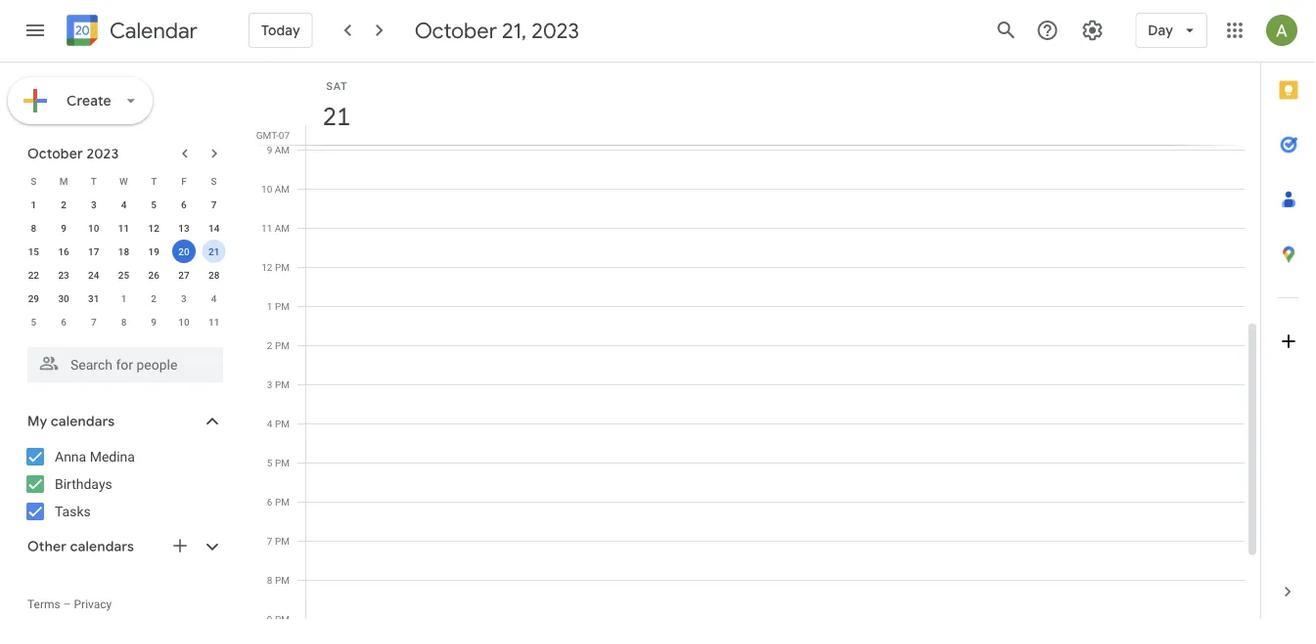 Task type: vqa. For each thing, say whether or not it's contained in the screenshot.
Holidays in Angola tree item
no



Task type: describe. For each thing, give the bounding box(es) containing it.
12 pm
[[262, 261, 290, 273]]

23
[[58, 269, 69, 281]]

row containing 22
[[19, 263, 229, 287]]

november 7 element
[[82, 310, 105, 334]]

privacy link
[[74, 598, 112, 612]]

tasks
[[55, 503, 91, 520]]

row containing 5
[[19, 310, 229, 334]]

settings menu image
[[1081, 19, 1104, 42]]

november 4 element
[[202, 287, 226, 310]]

10 element
[[82, 216, 105, 240]]

add other calendars image
[[170, 536, 190, 556]]

2 for 2 pm
[[267, 340, 273, 351]]

27 element
[[172, 263, 196, 287]]

calendars for my calendars
[[51, 413, 115, 431]]

17
[[88, 246, 99, 257]]

8 for november 8 element
[[121, 316, 127, 328]]

10 for 10 element
[[88, 222, 99, 234]]

9 am
[[267, 144, 290, 156]]

25
[[118, 269, 129, 281]]

12 element
[[142, 216, 166, 240]]

birthdays
[[55, 476, 112, 492]]

november 2 element
[[142, 287, 166, 310]]

my calendars
[[27, 413, 115, 431]]

5 for november 5 element
[[31, 316, 36, 328]]

21 grid
[[251, 63, 1260, 620]]

12 for 12
[[148, 222, 159, 234]]

other calendars
[[27, 538, 134, 556]]

row group containing 1
[[19, 193, 229, 334]]

november 11 element
[[202, 310, 226, 334]]

w
[[119, 175, 128, 187]]

1 for 1 pm
[[267, 300, 273, 312]]

pm for 3 pm
[[275, 379, 290, 390]]

my calendars list
[[4, 441, 243, 527]]

9 for 9 am
[[267, 144, 272, 156]]

29 element
[[22, 287, 45, 310]]

22 element
[[22, 263, 45, 287]]

9 for november 9 element
[[151, 316, 157, 328]]

1 t from the left
[[91, 175, 97, 187]]

21 inside "element"
[[208, 246, 219, 257]]

19
[[148, 246, 159, 257]]

4 pm
[[267, 418, 290, 430]]

create button
[[8, 77, 153, 124]]

0 horizontal spatial 2
[[61, 199, 66, 210]]

16 element
[[52, 240, 75, 263]]

pm for 1 pm
[[275, 300, 290, 312]]

calendar heading
[[106, 17, 198, 45]]

20 cell
[[169, 240, 199, 263]]

4 for 4 pm
[[267, 418, 273, 430]]

21 inside column header
[[321, 100, 349, 133]]

gmt-
[[256, 129, 279, 141]]

0 vertical spatial 4
[[121, 199, 127, 210]]

12 for 12 pm
[[262, 261, 273, 273]]

7 pm
[[267, 535, 290, 547]]

11 for the 11 element on the left top of the page
[[118, 222, 129, 234]]

1 horizontal spatial 7
[[211, 199, 217, 210]]

11 am
[[261, 222, 290, 234]]

pm for 4 pm
[[275, 418, 290, 430]]

terms – privacy
[[27, 598, 112, 612]]

row containing 29
[[19, 287, 229, 310]]

1 pm
[[267, 300, 290, 312]]

main drawer image
[[23, 19, 47, 42]]

terms
[[27, 598, 60, 612]]

10 for november 10 element
[[178, 316, 189, 328]]

26
[[148, 269, 159, 281]]

my calendars button
[[4, 406, 243, 437]]

november 10 element
[[172, 310, 196, 334]]

october 21, 2023
[[415, 17, 579, 44]]

6 for november 6 element
[[61, 316, 66, 328]]

november 6 element
[[52, 310, 75, 334]]

today button
[[249, 7, 313, 54]]

october for october 21, 2023
[[415, 17, 497, 44]]

november 9 element
[[142, 310, 166, 334]]

13 element
[[172, 216, 196, 240]]

3 for the november 3 element
[[181, 293, 187, 304]]

0 horizontal spatial 1
[[31, 199, 36, 210]]

18 element
[[112, 240, 136, 263]]

1 horizontal spatial 5
[[151, 199, 157, 210]]

pm for 8 pm
[[275, 574, 290, 586]]

row containing 1
[[19, 193, 229, 216]]

7 for november 7 element
[[91, 316, 97, 328]]

pm for 12 pm
[[275, 261, 290, 273]]

day button
[[1135, 7, 1208, 54]]

f
[[181, 175, 187, 187]]

18
[[118, 246, 129, 257]]

14 element
[[202, 216, 226, 240]]

create
[[67, 92, 111, 110]]

november 5 element
[[22, 310, 45, 334]]

gmt-07
[[256, 129, 290, 141]]



Task type: locate. For each thing, give the bounding box(es) containing it.
0 vertical spatial 2023
[[532, 17, 579, 44]]

2 horizontal spatial 5
[[267, 457, 273, 469]]

2 horizontal spatial 3
[[267, 379, 273, 390]]

10 up 17
[[88, 222, 99, 234]]

am down 9 am
[[275, 183, 290, 195]]

1 horizontal spatial 2023
[[532, 17, 579, 44]]

24 element
[[82, 263, 105, 287]]

0 horizontal spatial 12
[[148, 222, 159, 234]]

0 vertical spatial 9
[[267, 144, 272, 156]]

2 vertical spatial 10
[[178, 316, 189, 328]]

4 for november 4 element
[[211, 293, 217, 304]]

21
[[321, 100, 349, 133], [208, 246, 219, 257]]

1 horizontal spatial s
[[211, 175, 217, 187]]

pm up 8 pm
[[275, 535, 290, 547]]

1 vertical spatial 2
[[151, 293, 157, 304]]

1 down the "12 pm"
[[267, 300, 273, 312]]

9 up the 16 element
[[61, 222, 66, 234]]

5 down 29 element
[[31, 316, 36, 328]]

2 horizontal spatial 6
[[267, 496, 273, 508]]

3 pm
[[267, 379, 290, 390]]

11 down november 4 element
[[208, 316, 219, 328]]

anna medina
[[55, 449, 135, 465]]

1 horizontal spatial 21
[[321, 100, 349, 133]]

28 element
[[202, 263, 226, 287]]

5 for 5 pm
[[267, 457, 273, 469]]

2 vertical spatial 5
[[267, 457, 273, 469]]

row containing s
[[19, 169, 229, 193]]

31
[[88, 293, 99, 304]]

7 for 7 pm
[[267, 535, 273, 547]]

2023
[[532, 17, 579, 44], [87, 145, 119, 162]]

2 horizontal spatial 11
[[261, 222, 272, 234]]

0 horizontal spatial october
[[27, 145, 83, 162]]

2 for november 2 element
[[151, 293, 157, 304]]

pm for 5 pm
[[275, 457, 290, 469]]

3 for 3 pm
[[267, 379, 273, 390]]

2023 right 21,
[[532, 17, 579, 44]]

2 vertical spatial 8
[[267, 574, 273, 586]]

1 vertical spatial 3
[[181, 293, 187, 304]]

7 pm from the top
[[275, 496, 290, 508]]

4 down 28 element
[[211, 293, 217, 304]]

0 vertical spatial october
[[415, 17, 497, 44]]

5 up 6 pm
[[267, 457, 273, 469]]

am
[[275, 144, 290, 156], [275, 183, 290, 195], [275, 222, 290, 234]]

0 horizontal spatial 3
[[91, 199, 97, 210]]

s left "m"
[[31, 175, 37, 187]]

am for 9 am
[[275, 144, 290, 156]]

pm for 7 pm
[[275, 535, 290, 547]]

21 column header
[[305, 63, 1245, 145]]

pm for 6 pm
[[275, 496, 290, 508]]

pm
[[275, 261, 290, 273], [275, 300, 290, 312], [275, 340, 290, 351], [275, 379, 290, 390], [275, 418, 290, 430], [275, 457, 290, 469], [275, 496, 290, 508], [275, 535, 290, 547], [275, 574, 290, 586]]

8 up 15 element
[[31, 222, 36, 234]]

1 horizontal spatial 3
[[181, 293, 187, 304]]

10 inside 21 grid
[[261, 183, 272, 195]]

pm down '7 pm'
[[275, 574, 290, 586]]

9
[[267, 144, 272, 156], [61, 222, 66, 234], [151, 316, 157, 328]]

1 vertical spatial 12
[[262, 261, 273, 273]]

pm for 2 pm
[[275, 340, 290, 351]]

8 down '7 pm'
[[267, 574, 273, 586]]

2 t from the left
[[151, 175, 157, 187]]

t right "m"
[[91, 175, 97, 187]]

saturday, october 21 element
[[314, 94, 359, 139]]

26 element
[[142, 263, 166, 287]]

5 row from the top
[[19, 263, 229, 287]]

6 inside 21 grid
[[267, 496, 273, 508]]

7
[[211, 199, 217, 210], [91, 316, 97, 328], [267, 535, 273, 547]]

12 down 11 am
[[262, 261, 273, 273]]

Search for people text field
[[39, 347, 211, 383]]

row containing 15
[[19, 240, 229, 263]]

0 vertical spatial 2
[[61, 199, 66, 210]]

10
[[261, 183, 272, 195], [88, 222, 99, 234], [178, 316, 189, 328]]

day
[[1148, 22, 1173, 39]]

14
[[208, 222, 219, 234]]

m
[[59, 175, 68, 187]]

am for 10 am
[[275, 183, 290, 195]]

4 up the 11 element on the left top of the page
[[121, 199, 127, 210]]

21,
[[502, 17, 527, 44]]

2 horizontal spatial 9
[[267, 144, 272, 156]]

4 up 5 pm
[[267, 418, 273, 430]]

1 vertical spatial 4
[[211, 293, 217, 304]]

1 for november 1 element
[[121, 293, 127, 304]]

0 vertical spatial calendars
[[51, 413, 115, 431]]

october 2023 grid
[[19, 169, 229, 334]]

5 pm
[[267, 457, 290, 469]]

1 down 25 element
[[121, 293, 127, 304]]

12 up 19 on the left
[[148, 222, 159, 234]]

1 vertical spatial am
[[275, 183, 290, 195]]

my
[[27, 413, 47, 431]]

privacy
[[74, 598, 112, 612]]

november 1 element
[[112, 287, 136, 310]]

0 vertical spatial 6
[[181, 199, 187, 210]]

–
[[63, 598, 71, 612]]

0 horizontal spatial 8
[[31, 222, 36, 234]]

0 vertical spatial 8
[[31, 222, 36, 234]]

s
[[31, 175, 37, 187], [211, 175, 217, 187]]

october 2023
[[27, 145, 119, 162]]

28
[[208, 269, 219, 281]]

1 am from the top
[[275, 144, 290, 156]]

other
[[27, 538, 67, 556]]

1 up 15 element
[[31, 199, 36, 210]]

8 pm from the top
[[275, 535, 290, 547]]

11 for 11 am
[[261, 222, 272, 234]]

2 horizontal spatial 8
[[267, 574, 273, 586]]

29
[[28, 293, 39, 304]]

8 down november 1 element
[[121, 316, 127, 328]]

2 horizontal spatial 1
[[267, 300, 273, 312]]

other calendars button
[[4, 531, 243, 563]]

0 horizontal spatial 9
[[61, 222, 66, 234]]

calendars down tasks
[[70, 538, 134, 556]]

calendars up anna medina on the bottom left of the page
[[51, 413, 115, 431]]

1 horizontal spatial 2
[[151, 293, 157, 304]]

4 pm from the top
[[275, 379, 290, 390]]

11 for november 11 "element"
[[208, 316, 219, 328]]

pm up '1 pm' at left
[[275, 261, 290, 273]]

16
[[58, 246, 69, 257]]

pm up 6 pm
[[275, 457, 290, 469]]

2023 down create
[[87, 145, 119, 162]]

21 up 28
[[208, 246, 219, 257]]

7 up 14 "element"
[[211, 199, 217, 210]]

11 element
[[112, 216, 136, 240]]

1 horizontal spatial october
[[415, 17, 497, 44]]

0 horizontal spatial 2023
[[87, 145, 119, 162]]

1 vertical spatial 6
[[61, 316, 66, 328]]

1 horizontal spatial 12
[[262, 261, 273, 273]]

6 up '7 pm'
[[267, 496, 273, 508]]

23 element
[[52, 263, 75, 287]]

1 vertical spatial 9
[[61, 222, 66, 234]]

4
[[121, 199, 127, 210], [211, 293, 217, 304], [267, 418, 273, 430]]

1 vertical spatial 5
[[31, 316, 36, 328]]

2 down 26 element at the left of the page
[[151, 293, 157, 304]]

1 vertical spatial 8
[[121, 316, 127, 328]]

22
[[28, 269, 39, 281]]

8
[[31, 222, 36, 234], [121, 316, 127, 328], [267, 574, 273, 586]]

s right f
[[211, 175, 217, 187]]

row group
[[19, 193, 229, 334]]

2 vertical spatial 9
[[151, 316, 157, 328]]

t
[[91, 175, 97, 187], [151, 175, 157, 187]]

11 inside "element"
[[208, 316, 219, 328]]

5
[[151, 199, 157, 210], [31, 316, 36, 328], [267, 457, 273, 469]]

3 pm from the top
[[275, 340, 290, 351]]

20
[[178, 246, 189, 257]]

row
[[19, 169, 229, 193], [19, 193, 229, 216], [19, 216, 229, 240], [19, 240, 229, 263], [19, 263, 229, 287], [19, 287, 229, 310], [19, 310, 229, 334]]

row containing 8
[[19, 216, 229, 240]]

2 horizontal spatial 2
[[267, 340, 273, 351]]

1 horizontal spatial t
[[151, 175, 157, 187]]

2 horizontal spatial 7
[[267, 535, 273, 547]]

None search field
[[0, 340, 243, 383]]

0 vertical spatial 12
[[148, 222, 159, 234]]

21 element
[[202, 240, 226, 263]]

07
[[279, 129, 290, 141]]

3 inside 21 grid
[[267, 379, 273, 390]]

october for october 2023
[[27, 145, 83, 162]]

1 horizontal spatial 11
[[208, 316, 219, 328]]

tab list
[[1261, 63, 1315, 565]]

10 for 10 am
[[261, 183, 272, 195]]

2 inside grid
[[267, 340, 273, 351]]

2 down "m"
[[61, 199, 66, 210]]

pm up 3 pm
[[275, 340, 290, 351]]

5 up 12 element
[[151, 199, 157, 210]]

sat 21
[[321, 80, 349, 133]]

2 vertical spatial 7
[[267, 535, 273, 547]]

12 inside row group
[[148, 222, 159, 234]]

10 am
[[261, 183, 290, 195]]

8 pm
[[267, 574, 290, 586]]

1 vertical spatial 10
[[88, 222, 99, 234]]

6 pm
[[267, 496, 290, 508]]

2
[[61, 199, 66, 210], [151, 293, 157, 304], [267, 340, 273, 351]]

1 vertical spatial calendars
[[70, 538, 134, 556]]

11 inside 21 grid
[[261, 222, 272, 234]]

1 pm from the top
[[275, 261, 290, 273]]

pm down 2 pm
[[275, 379, 290, 390]]

7 row from the top
[[19, 310, 229, 334]]

19 element
[[142, 240, 166, 263]]

anna
[[55, 449, 86, 465]]

4 row from the top
[[19, 240, 229, 263]]

15
[[28, 246, 39, 257]]

0 horizontal spatial 5
[[31, 316, 36, 328]]

calendars
[[51, 413, 115, 431], [70, 538, 134, 556]]

november 3 element
[[172, 287, 196, 310]]

8 inside 21 grid
[[267, 574, 273, 586]]

24
[[88, 269, 99, 281]]

17 element
[[82, 240, 105, 263]]

0 vertical spatial 3
[[91, 199, 97, 210]]

1
[[31, 199, 36, 210], [121, 293, 127, 304], [267, 300, 273, 312]]

0 horizontal spatial 10
[[88, 222, 99, 234]]

1 inside grid
[[267, 300, 273, 312]]

30 element
[[52, 287, 75, 310]]

1 horizontal spatial 1
[[121, 293, 127, 304]]

pm up '7 pm'
[[275, 496, 290, 508]]

am up the "12 pm"
[[275, 222, 290, 234]]

2 down '1 pm' at left
[[267, 340, 273, 351]]

7 down 31 element
[[91, 316, 97, 328]]

sat
[[326, 80, 348, 92]]

0 vertical spatial 21
[[321, 100, 349, 133]]

2 pm
[[267, 340, 290, 351]]

1 vertical spatial 7
[[91, 316, 97, 328]]

15 element
[[22, 240, 45, 263]]

1 horizontal spatial 9
[[151, 316, 157, 328]]

7 down 6 pm
[[267, 535, 273, 547]]

1 horizontal spatial 10
[[178, 316, 189, 328]]

6 down f
[[181, 199, 187, 210]]

1 horizontal spatial 8
[[121, 316, 127, 328]]

0 vertical spatial 7
[[211, 199, 217, 210]]

20, today element
[[172, 240, 196, 263]]

21 down sat
[[321, 100, 349, 133]]

10 down the november 3 element
[[178, 316, 189, 328]]

1 vertical spatial 2023
[[87, 145, 119, 162]]

8 for 8 pm
[[267, 574, 273, 586]]

0 horizontal spatial s
[[31, 175, 37, 187]]

6 down 30 element
[[61, 316, 66, 328]]

30
[[58, 293, 69, 304]]

2 s from the left
[[211, 175, 217, 187]]

1 row from the top
[[19, 169, 229, 193]]

2 vertical spatial 4
[[267, 418, 273, 430]]

0 horizontal spatial 6
[[61, 316, 66, 328]]

0 vertical spatial 5
[[151, 199, 157, 210]]

5 inside 21 grid
[[267, 457, 273, 469]]

pm up 5 pm
[[275, 418, 290, 430]]

am down 07
[[275, 144, 290, 156]]

0 horizontal spatial 4
[[121, 199, 127, 210]]

13
[[178, 222, 189, 234]]

6
[[181, 199, 187, 210], [61, 316, 66, 328], [267, 496, 273, 508]]

t left f
[[151, 175, 157, 187]]

27
[[178, 269, 189, 281]]

11
[[118, 222, 129, 234], [261, 222, 272, 234], [208, 316, 219, 328]]

2 pm from the top
[[275, 300, 290, 312]]

3 up 4 pm
[[267, 379, 273, 390]]

9 down november 2 element
[[151, 316, 157, 328]]

9 down gmt-
[[267, 144, 272, 156]]

9 inside 21 grid
[[267, 144, 272, 156]]

november 8 element
[[112, 310, 136, 334]]

21 cell
[[199, 240, 229, 263]]

1 horizontal spatial 4
[[211, 293, 217, 304]]

0 vertical spatial am
[[275, 144, 290, 156]]

2 row from the top
[[19, 193, 229, 216]]

2 horizontal spatial 10
[[261, 183, 272, 195]]

3 am from the top
[[275, 222, 290, 234]]

10 up 11 am
[[261, 183, 272, 195]]

11 up 18
[[118, 222, 129, 234]]

25 element
[[112, 263, 136, 287]]

7 inside 21 grid
[[267, 535, 273, 547]]

0 horizontal spatial 7
[[91, 316, 97, 328]]

11 down "10 am"
[[261, 222, 272, 234]]

3 up 10 element
[[91, 199, 97, 210]]

1 horizontal spatial 6
[[181, 199, 187, 210]]

2 am from the top
[[275, 183, 290, 195]]

3 row from the top
[[19, 216, 229, 240]]

3 down "27" element
[[181, 293, 187, 304]]

am for 11 am
[[275, 222, 290, 234]]

medina
[[90, 449, 135, 465]]

calendar
[[110, 17, 198, 45]]

1 vertical spatial october
[[27, 145, 83, 162]]

2 vertical spatial 3
[[267, 379, 273, 390]]

october left 21,
[[415, 17, 497, 44]]

calendars for other calendars
[[70, 538, 134, 556]]

1 vertical spatial 21
[[208, 246, 219, 257]]

2 vertical spatial 2
[[267, 340, 273, 351]]

9 pm from the top
[[275, 574, 290, 586]]

6 for 6 pm
[[267, 496, 273, 508]]

terms link
[[27, 598, 60, 612]]

0 vertical spatial 10
[[261, 183, 272, 195]]

october
[[415, 17, 497, 44], [27, 145, 83, 162]]

6 pm from the top
[[275, 457, 290, 469]]

1 s from the left
[[31, 175, 37, 187]]

0 horizontal spatial t
[[91, 175, 97, 187]]

31 element
[[82, 287, 105, 310]]

2 horizontal spatial 4
[[267, 418, 273, 430]]

calendar element
[[63, 11, 198, 54]]

5 pm from the top
[[275, 418, 290, 430]]

4 inside 21 grid
[[267, 418, 273, 430]]

0 horizontal spatial 11
[[118, 222, 129, 234]]

today
[[261, 22, 300, 39]]

2 vertical spatial am
[[275, 222, 290, 234]]

12 inside 21 grid
[[262, 261, 273, 273]]

12
[[148, 222, 159, 234], [262, 261, 273, 273]]

0 horizontal spatial 21
[[208, 246, 219, 257]]

october up "m"
[[27, 145, 83, 162]]

3
[[91, 199, 97, 210], [181, 293, 187, 304], [267, 379, 273, 390]]

2 vertical spatial 6
[[267, 496, 273, 508]]

pm up 2 pm
[[275, 300, 290, 312]]

6 row from the top
[[19, 287, 229, 310]]



